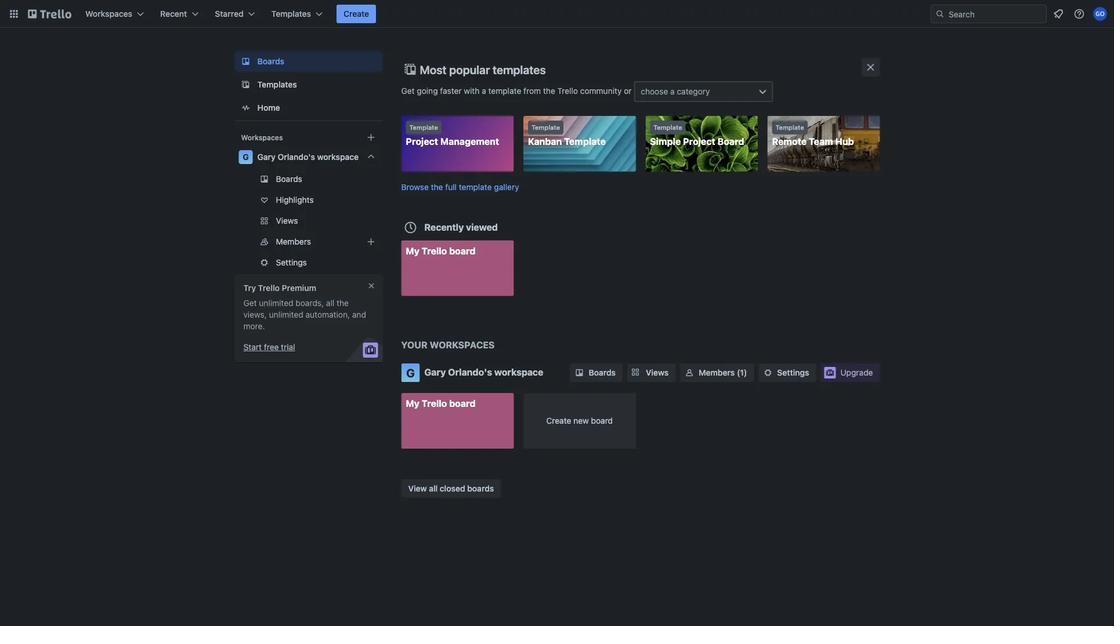 Task type: locate. For each thing, give the bounding box(es) containing it.
views for the rightmost the views link
[[646, 368, 669, 378]]

template up simple
[[654, 124, 682, 131]]

0 vertical spatial my trello board link
[[401, 241, 514, 296]]

0 horizontal spatial sm image
[[574, 367, 585, 379]]

0 horizontal spatial gary
[[257, 152, 276, 162]]

views
[[276, 216, 298, 226], [646, 368, 669, 378]]

views left sm image on the bottom
[[646, 368, 669, 378]]

create button
[[337, 5, 376, 23]]

template down going
[[409, 124, 438, 131]]

views for left the views link
[[276, 216, 298, 226]]

recently
[[424, 222, 464, 233]]

0 vertical spatial workspaces
[[85, 9, 132, 19]]

views link up members link
[[234, 212, 383, 230]]

1 horizontal spatial gary
[[424, 367, 446, 378]]

1 vertical spatial g
[[406, 366, 415, 380]]

a right with
[[482, 86, 486, 96]]

board
[[449, 245, 476, 256], [449, 398, 476, 409], [591, 416, 613, 426]]

0 horizontal spatial views
[[276, 216, 298, 226]]

1 horizontal spatial all
[[429, 484, 438, 494]]

sm image right (1)
[[762, 367, 774, 379]]

going
[[417, 86, 438, 96]]

a right choose
[[670, 87, 675, 96]]

my trello board
[[406, 245, 476, 256], [406, 398, 476, 409]]

template inside template project management
[[409, 124, 438, 131]]

template up remote
[[776, 124, 804, 131]]

1 horizontal spatial members
[[699, 368, 735, 378]]

0 horizontal spatial members
[[276, 237, 311, 247]]

create inside button
[[344, 9, 369, 19]]

2 vertical spatial the
[[337, 299, 349, 308]]

1 my from the top
[[406, 245, 420, 256]]

1 horizontal spatial g
[[406, 366, 415, 380]]

my
[[406, 245, 420, 256], [406, 398, 420, 409]]

1 vertical spatial boards link
[[234, 170, 383, 189]]

create
[[344, 9, 369, 19], [546, 416, 571, 426]]

1 vertical spatial all
[[429, 484, 438, 494]]

boards link up highlights 'link'
[[234, 170, 383, 189]]

0 vertical spatial templates
[[271, 9, 311, 19]]

0 vertical spatial get
[[401, 86, 415, 96]]

workspaces inside popup button
[[85, 9, 132, 19]]

0 horizontal spatial get
[[243, 299, 257, 308]]

settings link
[[234, 254, 383, 272], [759, 364, 816, 382]]

1 project from the left
[[406, 136, 438, 147]]

starred button
[[208, 5, 262, 23]]

templates up "home"
[[257, 80, 297, 89]]

automation,
[[306, 310, 350, 320]]

1 horizontal spatial workspaces
[[241, 133, 283, 142]]

or
[[624, 86, 632, 96]]

0 vertical spatial board
[[449, 245, 476, 256]]

view all closed boards button
[[401, 480, 501, 498]]

gary orlando's workspace up highlights 'link'
[[257, 152, 359, 162]]

0 vertical spatial the
[[543, 86, 555, 96]]

start
[[243, 343, 262, 352]]

project inside template simple project board
[[683, 136, 715, 147]]

templates
[[271, 9, 311, 19], [257, 80, 297, 89]]

management
[[440, 136, 499, 147]]

0 vertical spatial boards
[[257, 57, 284, 66]]

1 vertical spatial views link
[[627, 364, 676, 382]]

0 horizontal spatial settings
[[276, 258, 307, 268]]

template for simple
[[654, 124, 682, 131]]

the inside try trello premium get unlimited boards, all the views, unlimited automation, and more.
[[337, 299, 349, 308]]

0 horizontal spatial all
[[326, 299, 334, 308]]

views link left sm image on the bottom
[[627, 364, 676, 382]]

new
[[573, 416, 589, 426]]

gary
[[257, 152, 276, 162], [424, 367, 446, 378]]

0 vertical spatial my
[[406, 245, 420, 256]]

0 horizontal spatial gary orlando's workspace
[[257, 152, 359, 162]]

1 horizontal spatial create
[[546, 416, 571, 426]]

all
[[326, 299, 334, 308], [429, 484, 438, 494]]

create for create
[[344, 9, 369, 19]]

boards link for views
[[570, 364, 623, 382]]

members left (1)
[[699, 368, 735, 378]]

1 vertical spatial the
[[431, 182, 443, 192]]

workspaces
[[85, 9, 132, 19], [241, 133, 283, 142]]

1 horizontal spatial workspace
[[494, 367, 543, 378]]

1 horizontal spatial project
[[683, 136, 715, 147]]

the left full
[[431, 182, 443, 192]]

1 sm image from the left
[[574, 367, 585, 379]]

0 vertical spatial all
[[326, 299, 334, 308]]

views,
[[243, 310, 267, 320]]

sm image
[[684, 367, 695, 379]]

all inside try trello premium get unlimited boards, all the views, unlimited automation, and more.
[[326, 299, 334, 308]]

create a workspace image
[[364, 131, 378, 144]]

sm image
[[574, 367, 585, 379], [762, 367, 774, 379]]

workspace
[[317, 152, 359, 162], [494, 367, 543, 378]]

all inside button
[[429, 484, 438, 494]]

boards up highlights
[[276, 174, 302, 184]]

1 vertical spatial get
[[243, 299, 257, 308]]

1 horizontal spatial settings
[[777, 368, 809, 378]]

templates inside dropdown button
[[271, 9, 311, 19]]

get up views, at the left of the page
[[243, 299, 257, 308]]

0 vertical spatial members
[[276, 237, 311, 247]]

boards for views
[[589, 368, 616, 378]]

settings
[[276, 258, 307, 268], [777, 368, 809, 378]]

trial
[[281, 343, 295, 352]]

1 vertical spatial orlando's
[[448, 367, 492, 378]]

0 vertical spatial unlimited
[[259, 299, 293, 308]]

orlando's
[[278, 152, 315, 162], [448, 367, 492, 378]]

0 horizontal spatial project
[[406, 136, 438, 147]]

members inside members link
[[276, 237, 311, 247]]

unlimited down boards,
[[269, 310, 303, 320]]

my trello board link
[[401, 241, 514, 296], [401, 393, 514, 449]]

gary orlando's workspace
[[257, 152, 359, 162], [424, 367, 543, 378]]

project inside template project management
[[406, 136, 438, 147]]

viewed
[[466, 222, 498, 233]]

sm image for settings
[[762, 367, 774, 379]]

1 vertical spatial create
[[546, 416, 571, 426]]

1 vertical spatial workspaces
[[241, 133, 283, 142]]

unlimited
[[259, 299, 293, 308], [269, 310, 303, 320]]

g
[[243, 152, 249, 162], [406, 366, 415, 380]]

gary orlando's workspace down workspaces
[[424, 367, 543, 378]]

recently viewed
[[424, 222, 498, 233]]

2 vertical spatial boards link
[[570, 364, 623, 382]]

1 horizontal spatial sm image
[[762, 367, 774, 379]]

orlando's up highlights
[[278, 152, 315, 162]]

sm image up create new board
[[574, 367, 585, 379]]

members
[[276, 237, 311, 247], [699, 368, 735, 378]]

boards
[[257, 57, 284, 66], [276, 174, 302, 184], [589, 368, 616, 378]]

0 vertical spatial create
[[344, 9, 369, 19]]

members down highlights
[[276, 237, 311, 247]]

settings up the premium
[[276, 258, 307, 268]]

recent button
[[153, 5, 206, 23]]

unlimited up views, at the left of the page
[[259, 299, 293, 308]]

get
[[401, 86, 415, 96], [243, 299, 257, 308]]

upgrade button
[[821, 364, 880, 382]]

board image
[[239, 55, 253, 68]]

1 horizontal spatial a
[[670, 87, 675, 96]]

1 vertical spatial my trello board link
[[401, 393, 514, 449]]

the
[[543, 86, 555, 96], [431, 182, 443, 192], [337, 299, 349, 308]]

sm image inside the 'boards' link
[[574, 367, 585, 379]]

2 horizontal spatial the
[[543, 86, 555, 96]]

sm image inside settings link
[[762, 367, 774, 379]]

template
[[488, 86, 521, 96], [459, 182, 492, 192]]

the right from
[[543, 86, 555, 96]]

popular
[[449, 63, 490, 76]]

boards right the board image
[[257, 57, 284, 66]]

0 vertical spatial settings
[[276, 258, 307, 268]]

2 project from the left
[[683, 136, 715, 147]]

get going faster with a template from the trello community or
[[401, 86, 634, 96]]

your
[[401, 340, 428, 351]]

0 vertical spatial gary orlando's workspace
[[257, 152, 359, 162]]

1 vertical spatial unlimited
[[269, 310, 303, 320]]

1 horizontal spatial the
[[431, 182, 443, 192]]

templates right starred 'popup button'
[[271, 9, 311, 19]]

hub
[[835, 136, 854, 147]]

0 vertical spatial my trello board
[[406, 245, 476, 256]]

back to home image
[[28, 5, 71, 23]]

get left going
[[401, 86, 415, 96]]

boards up new
[[589, 368, 616, 378]]

browse the full template gallery link
[[401, 182, 519, 192]]

the for get going faster with a template from the trello community or
[[543, 86, 555, 96]]

template up kanban
[[531, 124, 560, 131]]

1 horizontal spatial views
[[646, 368, 669, 378]]

g down the home "image"
[[243, 152, 249, 162]]

template inside template remote team hub
[[776, 124, 804, 131]]

0 vertical spatial settings link
[[234, 254, 383, 272]]

0 vertical spatial workspace
[[317, 152, 359, 162]]

the up automation,
[[337, 299, 349, 308]]

home link
[[234, 97, 383, 118]]

search image
[[935, 9, 945, 19]]

1 vertical spatial my trello board
[[406, 398, 476, 409]]

Search field
[[945, 5, 1046, 23]]

boards link up the templates link
[[234, 51, 383, 72]]

0 horizontal spatial views link
[[234, 212, 383, 230]]

1 horizontal spatial settings link
[[759, 364, 816, 382]]

gary down your workspaces
[[424, 367, 446, 378]]

settings link down members link
[[234, 254, 383, 272]]

1 vertical spatial gary orlando's workspace
[[424, 367, 543, 378]]

0 vertical spatial views
[[276, 216, 298, 226]]

your workspaces
[[401, 340, 495, 351]]

0 horizontal spatial workspaces
[[85, 9, 132, 19]]

project left "board"
[[683, 136, 715, 147]]

1 vertical spatial views
[[646, 368, 669, 378]]

orlando's down workspaces
[[448, 367, 492, 378]]

with
[[464, 86, 480, 96]]

2 my from the top
[[406, 398, 420, 409]]

gary down "home"
[[257, 152, 276, 162]]

starred
[[215, 9, 244, 19]]

template remote team hub
[[772, 124, 854, 147]]

all up automation,
[[326, 299, 334, 308]]

0 horizontal spatial orlando's
[[278, 152, 315, 162]]

trello
[[557, 86, 578, 96], [422, 245, 447, 256], [258, 283, 280, 293], [422, 398, 447, 409]]

template inside template simple project board
[[654, 124, 682, 131]]

views down highlights
[[276, 216, 298, 226]]

0 horizontal spatial the
[[337, 299, 349, 308]]

1 vertical spatial members
[[699, 368, 735, 378]]

0 vertical spatial views link
[[234, 212, 383, 230]]

upgrade
[[841, 368, 873, 378]]

free
[[264, 343, 279, 352]]

boards link up new
[[570, 364, 623, 382]]

1 vertical spatial settings
[[777, 368, 809, 378]]

1 vertical spatial board
[[449, 398, 476, 409]]

all right view
[[429, 484, 438, 494]]

more.
[[243, 322, 265, 331]]

start free trial
[[243, 343, 295, 352]]

2 my trello board from the top
[[406, 398, 476, 409]]

template right kanban
[[564, 136, 606, 147]]

template down the "templates"
[[488, 86, 521, 96]]

boards link
[[234, 51, 383, 72], [234, 170, 383, 189], [570, 364, 623, 382]]

browse the full template gallery
[[401, 182, 519, 192]]

template
[[409, 124, 438, 131], [531, 124, 560, 131], [654, 124, 682, 131], [776, 124, 804, 131], [564, 136, 606, 147]]

home
[[257, 103, 280, 113]]

views link
[[234, 212, 383, 230], [627, 364, 676, 382]]

1 vertical spatial workspace
[[494, 367, 543, 378]]

the for try trello premium get unlimited boards, all the views, unlimited automation, and more.
[[337, 299, 349, 308]]

template right full
[[459, 182, 492, 192]]

workspaces
[[430, 340, 495, 351]]

sm image for boards
[[574, 367, 585, 379]]

0 horizontal spatial a
[[482, 86, 486, 96]]

template board image
[[239, 78, 253, 92]]

g down the your
[[406, 366, 415, 380]]

0 vertical spatial g
[[243, 152, 249, 162]]

2 sm image from the left
[[762, 367, 774, 379]]

project up the browse
[[406, 136, 438, 147]]

settings link right (1)
[[759, 364, 816, 382]]

1 vertical spatial my
[[406, 398, 420, 409]]

settings right (1)
[[777, 368, 809, 378]]

2 vertical spatial boards
[[589, 368, 616, 378]]

1 horizontal spatial orlando's
[[448, 367, 492, 378]]

project
[[406, 136, 438, 147], [683, 136, 715, 147]]

try trello premium get unlimited boards, all the views, unlimited automation, and more.
[[243, 283, 366, 331]]

1 horizontal spatial get
[[401, 86, 415, 96]]

members for members (1)
[[699, 368, 735, 378]]

a
[[482, 86, 486, 96], [670, 87, 675, 96]]

1 vertical spatial boards
[[276, 174, 302, 184]]

0 horizontal spatial create
[[344, 9, 369, 19]]

create for create new board
[[546, 416, 571, 426]]

full
[[445, 182, 457, 192]]



Task type: vqa. For each thing, say whether or not it's contained in the screenshot.
Click to unstar this board. It will be removed from your starred list. image
no



Task type: describe. For each thing, give the bounding box(es) containing it.
template simple project board
[[650, 124, 744, 147]]

community
[[580, 86, 622, 96]]

recent
[[160, 9, 187, 19]]

get inside try trello premium get unlimited boards, all the views, unlimited automation, and more.
[[243, 299, 257, 308]]

0 vertical spatial boards link
[[234, 51, 383, 72]]

1 my trello board from the top
[[406, 245, 476, 256]]

0 vertical spatial template
[[488, 86, 521, 96]]

templates button
[[264, 5, 330, 23]]

gallery
[[494, 182, 519, 192]]

1 horizontal spatial gary orlando's workspace
[[424, 367, 543, 378]]

members link
[[234, 233, 383, 251]]

boards,
[[296, 299, 324, 308]]

highlights
[[276, 195, 314, 205]]

category
[[677, 87, 710, 96]]

0 vertical spatial orlando's
[[278, 152, 315, 162]]

0 horizontal spatial g
[[243, 152, 249, 162]]

remote
[[772, 136, 807, 147]]

0 horizontal spatial settings link
[[234, 254, 383, 272]]

0 notifications image
[[1051, 7, 1065, 21]]

choose a category
[[641, 87, 710, 96]]

trello inside try trello premium get unlimited boards, all the views, unlimited automation, and more.
[[258, 283, 280, 293]]

templates
[[493, 63, 546, 76]]

template project management
[[406, 124, 499, 147]]

1 vertical spatial settings link
[[759, 364, 816, 382]]

boards for highlights
[[276, 174, 302, 184]]

workspaces button
[[78, 5, 151, 23]]

1 horizontal spatial views link
[[627, 364, 676, 382]]

members (1)
[[699, 368, 747, 378]]

team
[[809, 136, 833, 147]]

boards link for highlights
[[234, 170, 383, 189]]

and
[[352, 310, 366, 320]]

highlights link
[[234, 191, 383, 209]]

most popular templates
[[420, 63, 546, 76]]

template kanban template
[[528, 124, 606, 147]]

members for members
[[276, 237, 311, 247]]

create new board
[[546, 416, 613, 426]]

closed
[[440, 484, 465, 494]]

(1)
[[737, 368, 747, 378]]

choose
[[641, 87, 668, 96]]

home image
[[239, 101, 253, 115]]

0 vertical spatial gary
[[257, 152, 276, 162]]

boards
[[467, 484, 494, 494]]

1 vertical spatial gary
[[424, 367, 446, 378]]

start free trial button
[[243, 342, 295, 353]]

view
[[408, 484, 427, 494]]

kanban
[[528, 136, 562, 147]]

2 vertical spatial board
[[591, 416, 613, 426]]

2 my trello board link from the top
[[401, 393, 514, 449]]

template for project
[[409, 124, 438, 131]]

template for remote
[[776, 124, 804, 131]]

1 vertical spatial template
[[459, 182, 492, 192]]

open information menu image
[[1074, 8, 1085, 20]]

0 horizontal spatial workspace
[[317, 152, 359, 162]]

1 vertical spatial templates
[[257, 80, 297, 89]]

1 my trello board link from the top
[[401, 241, 514, 296]]

view all closed boards
[[408, 484, 494, 494]]

template for kanban
[[531, 124, 560, 131]]

templates link
[[234, 74, 383, 95]]

from
[[523, 86, 541, 96]]

premium
[[282, 283, 316, 293]]

gary orlando (garyorlando) image
[[1093, 7, 1107, 21]]

browse
[[401, 182, 429, 192]]

try
[[243, 283, 256, 293]]

faster
[[440, 86, 462, 96]]

most
[[420, 63, 447, 76]]

add image
[[364, 235, 378, 249]]

primary element
[[0, 0, 1114, 28]]

board
[[718, 136, 744, 147]]

simple
[[650, 136, 681, 147]]



